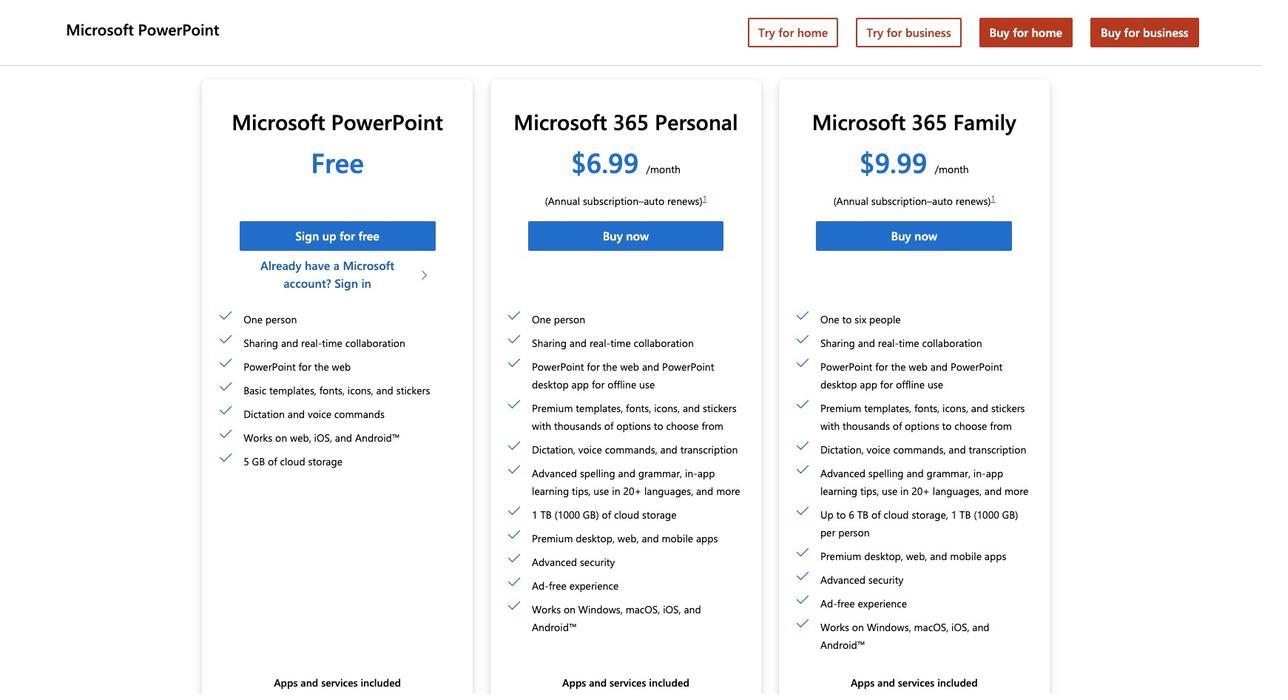 Task type: locate. For each thing, give the bounding box(es) containing it.
2 sharing from the left
[[532, 336, 567, 350]]

1 from from the left
[[702, 419, 724, 433]]

2 horizontal spatial voice
[[867, 443, 891, 457]]

one person for powerpoint for the web and powerpoint desktop app for offline use
[[532, 313, 586, 327]]

1 thousands from the left
[[554, 419, 602, 433]]

1 try from the left
[[759, 24, 776, 40]]

1 one person from the left
[[244, 313, 297, 327]]

real- for gb)
[[590, 336, 611, 350]]

1 apps from the left
[[274, 676, 298, 690]]

microsoft 365 personal
[[514, 107, 738, 135]]

commands, up storage,
[[894, 443, 946, 457]]

1 subscription–auto from the left
[[583, 194, 665, 208]]

languages, up 1 tb (1000 gb) of cloud storage
[[645, 484, 694, 498]]

3 real- from the left
[[878, 336, 899, 350]]

0 horizontal spatial cloud
[[280, 455, 305, 469]]

/month inside the "$9.99 /month"
[[935, 162, 969, 176]]

0 horizontal spatial premium desktop, web, and mobile apps
[[532, 532, 718, 546]]

1 one from the left
[[244, 313, 263, 327]]

grammar, up 1 tb (1000 gb) of cloud storage
[[639, 467, 682, 481]]

2 gb) from the left
[[1003, 508, 1019, 522]]

1 horizontal spatial macos,
[[914, 620, 949, 635]]

1 horizontal spatial premium desktop, web, and mobile apps
[[821, 549, 1008, 563]]

try for home
[[759, 24, 828, 40]]

one
[[244, 313, 263, 327], [532, 313, 551, 327], [821, 313, 840, 327]]

(annual subscription–auto renews) 1 for $6.99
[[545, 193, 707, 208]]

3 web from the left
[[909, 360, 928, 374]]

stickers
[[396, 384, 430, 398], [703, 401, 737, 415], [992, 401, 1025, 415]]

2 advanced spelling and grammar, in-app learning tips, use in 20+ languages, and more from the left
[[821, 467, 1029, 498]]

in down the sign up for free "link"
[[361, 276, 371, 291]]

more
[[717, 484, 741, 498], [1005, 484, 1029, 498]]

2 vertical spatial ios,
[[952, 620, 970, 635]]

1 horizontal spatial android™
[[532, 620, 577, 635]]

sharing and real-time collaboration
[[244, 336, 406, 350], [532, 336, 694, 350], [821, 336, 983, 350]]

$9.99 /month
[[860, 144, 969, 180]]

0 horizontal spatial one
[[244, 313, 263, 327]]

0 vertical spatial advanced security
[[532, 555, 615, 569]]

advanced security down 1 tb (1000 gb) of cloud storage
[[532, 555, 615, 569]]

2 (annual from the left
[[834, 194, 869, 208]]

2 web from the left
[[621, 360, 640, 374]]

3 tb from the left
[[960, 508, 971, 522]]

1 link for $6.99
[[703, 193, 707, 204]]

advanced spelling and grammar, in-app learning tips, use in 20+ languages, and more for storage
[[532, 467, 741, 498]]

1 horizontal spatial microsoft powerpoint
[[232, 107, 443, 135]]

2 365 from the left
[[912, 107, 948, 135]]

1 horizontal spatial person
[[554, 313, 586, 327]]

1 vertical spatial mobile
[[951, 549, 982, 563]]

2 tb from the left
[[858, 508, 869, 522]]

3 apps and services included from the left
[[851, 676, 978, 690]]

2 20+ from the left
[[912, 484, 930, 498]]

1 horizontal spatial offline
[[896, 378, 925, 392]]

sign down a
[[335, 276, 358, 291]]

grammar, for storage
[[639, 467, 682, 481]]

1 premium templates, fonts, icons, and stickers with thousands of options to choose from from the left
[[532, 401, 737, 433]]

1 vertical spatial macos,
[[914, 620, 949, 635]]

grammar, up storage,
[[927, 467, 971, 481]]

tb
[[541, 508, 552, 522], [858, 508, 869, 522], [960, 508, 971, 522]]

2 one person from the left
[[532, 313, 586, 327]]

premium desktop, web, and mobile apps down "up to 6 tb of cloud storage, 1 tb (1000 gb) per person"
[[821, 549, 1008, 563]]

2 horizontal spatial collaboration
[[922, 336, 983, 350]]

tips,
[[572, 484, 591, 498], [861, 484, 879, 498]]

0 horizontal spatial free
[[359, 228, 380, 244]]

web, down "up to 6 tb of cloud storage, 1 tb (1000 gb) per person"
[[906, 549, 928, 563]]

2 the from the left
[[603, 360, 618, 374]]

1 with from the left
[[532, 419, 552, 433]]

experience
[[570, 579, 619, 593], [858, 597, 907, 611]]

1 horizontal spatial with
[[821, 419, 840, 433]]

2 1 link from the left
[[991, 193, 996, 204]]

0 horizontal spatial one person
[[244, 313, 297, 327]]

(annual subscription–auto renews) 1 down the "$9.99 /month"
[[834, 193, 996, 208]]

5 gb of cloud storage
[[244, 455, 343, 469]]

1 vertical spatial free
[[549, 579, 567, 593]]

0 horizontal spatial apps
[[696, 532, 718, 546]]

0 horizontal spatial experience
[[570, 579, 619, 593]]

0 horizontal spatial choose
[[666, 419, 699, 433]]

already
[[261, 258, 302, 273]]

0 horizontal spatial transcription
[[681, 443, 738, 457]]

security down 1 tb (1000 gb) of cloud storage
[[580, 555, 615, 569]]

1 horizontal spatial renews)
[[956, 194, 991, 208]]

security for gb)
[[580, 555, 615, 569]]

1 horizontal spatial windows,
[[867, 620, 912, 635]]

renews)
[[668, 194, 703, 208], [956, 194, 991, 208]]

2 horizontal spatial apps
[[851, 676, 875, 690]]

icons,
[[348, 384, 374, 398], [654, 401, 680, 415], [943, 401, 969, 415]]

2 subscription–auto from the left
[[872, 194, 953, 208]]

365 for personal
[[613, 107, 649, 135]]

2 with from the left
[[821, 419, 840, 433]]

1 horizontal spatial tb
[[858, 508, 869, 522]]

storage
[[308, 455, 343, 469], [642, 508, 677, 522]]

/month down personal
[[647, 162, 681, 176]]

advanced spelling and grammar, in-app learning tips, use in 20+ languages, and more
[[532, 467, 741, 498], [821, 467, 1029, 498]]

0 horizontal spatial in-
[[685, 467, 698, 481]]

0 horizontal spatial sign
[[296, 228, 319, 244]]

templates, for gb)
[[576, 401, 623, 415]]

$9.99
[[860, 144, 928, 180]]

desktop, down "up to 6 tb of cloud storage, 1 tb (1000 gb) per person"
[[865, 549, 904, 563]]

of
[[605, 419, 614, 433], [893, 419, 902, 433], [268, 455, 277, 469], [602, 508, 611, 522], [872, 508, 881, 522]]

more for 1 tb (1000 gb) of cloud storage
[[717, 484, 741, 498]]

ios,
[[314, 431, 332, 445], [663, 603, 681, 617], [952, 620, 970, 635]]

2 horizontal spatial the
[[891, 360, 906, 374]]

1 included from the left
[[361, 676, 401, 690]]

offline
[[608, 378, 637, 392], [896, 378, 925, 392]]

one person
[[244, 313, 297, 327], [532, 313, 586, 327]]

2 business from the left
[[1143, 24, 1189, 40]]

2 tips, from the left
[[861, 484, 879, 498]]

365 up the "$9.99 /month"
[[912, 107, 948, 135]]

2 desktop from the left
[[821, 378, 857, 392]]

sign inside "link"
[[296, 228, 319, 244]]

1 horizontal spatial from
[[990, 419, 1012, 433]]

person for powerpoint for the web
[[266, 313, 297, 327]]

transcription for 1 tb (1000 gb) of cloud storage
[[681, 443, 738, 457]]

2 horizontal spatial tb
[[960, 508, 971, 522]]

spelling
[[580, 467, 616, 481], [869, 467, 904, 481]]

1 link
[[703, 193, 707, 204], [991, 193, 996, 204]]

1 horizontal spatial (annual
[[834, 194, 869, 208]]

2 /month from the left
[[935, 162, 969, 176]]

0 vertical spatial on
[[275, 431, 287, 445]]

/month for $6.99
[[647, 162, 681, 176]]

20+ up storage,
[[912, 484, 930, 498]]

365 up $6.99 /month
[[613, 107, 649, 135]]

cloud
[[280, 455, 305, 469], [614, 508, 640, 522], [884, 508, 909, 522]]

0 horizontal spatial sharing
[[244, 336, 278, 350]]

of inside "up to 6 tb of cloud storage, 1 tb (1000 gb) per person"
[[872, 508, 881, 522]]

tab list
[[501, 2, 761, 32]]

1 web from the left
[[332, 360, 351, 374]]

buy for home
[[990, 24, 1063, 40]]

and
[[281, 336, 298, 350], [570, 336, 587, 350], [858, 336, 876, 350], [642, 360, 660, 374], [931, 360, 948, 374], [376, 384, 394, 398], [683, 401, 700, 415], [972, 401, 989, 415], [288, 407, 305, 421], [335, 431, 352, 445], [661, 443, 678, 457], [949, 443, 966, 457], [618, 467, 636, 481], [907, 467, 924, 481], [696, 484, 714, 498], [985, 484, 1002, 498], [642, 532, 659, 546], [931, 549, 948, 563], [684, 603, 701, 617], [973, 620, 990, 635], [301, 676, 318, 690], [589, 676, 607, 690], [878, 676, 896, 690]]

3 the from the left
[[891, 360, 906, 374]]

in up 1 tb (1000 gb) of cloud storage
[[612, 484, 621, 498]]

subscription–auto down the "$9.99 /month"
[[872, 194, 953, 208]]

1 horizontal spatial in-
[[974, 467, 986, 481]]

up
[[322, 228, 336, 244]]

thousands for gb)
[[554, 419, 602, 433]]

for
[[779, 24, 794, 40], [887, 24, 903, 40], [1013, 24, 1029, 40], [1125, 24, 1140, 40], [340, 228, 355, 244], [299, 360, 312, 374], [587, 360, 600, 374], [876, 360, 889, 374], [592, 378, 605, 392], [881, 378, 894, 392]]

works for 1 tb (1000 gb) of cloud storage
[[532, 603, 561, 617]]

ios, for 1 tb (1000 gb) of cloud storage
[[663, 603, 681, 617]]

0 horizontal spatial templates,
[[269, 384, 317, 398]]

365
[[613, 107, 649, 135], [912, 107, 948, 135]]

with for up
[[821, 419, 840, 433]]

0 horizontal spatial tb
[[541, 508, 552, 522]]

ad- for 1 tb (1000 gb) of cloud storage
[[532, 579, 549, 593]]

0 horizontal spatial the
[[314, 360, 329, 374]]

sharing and real-time collaboration for cloud
[[244, 336, 406, 350]]

2 time from the left
[[611, 336, 631, 350]]

2 real- from the left
[[590, 336, 611, 350]]

dictation, voice commands, and transcription for storage,
[[821, 443, 1027, 457]]

commands, up 1 tb (1000 gb) of cloud storage
[[605, 443, 658, 457]]

tips, up 1 tb (1000 gb) of cloud storage
[[572, 484, 591, 498]]

(annual down $6.99
[[545, 194, 580, 208]]

2 renews) from the left
[[956, 194, 991, 208]]

options for storage
[[617, 419, 651, 433]]

1 horizontal spatial ad-free experience
[[821, 597, 907, 611]]

1 sharing and real-time collaboration from the left
[[244, 336, 406, 350]]

1 languages, from the left
[[645, 484, 694, 498]]

1 horizontal spatial included
[[649, 676, 690, 690]]

2 horizontal spatial person
[[839, 526, 870, 540]]

1 horizontal spatial more
[[1005, 484, 1029, 498]]

powerpoint
[[138, 19, 219, 40], [331, 107, 443, 135], [244, 360, 296, 374], [532, 360, 584, 374], [662, 360, 715, 374], [821, 360, 873, 374], [951, 360, 1003, 374]]

0 horizontal spatial dictation, voice commands, and transcription
[[532, 443, 738, 457]]

stickers for up to 6 tb of cloud storage, 1 tb (1000 gb) per person
[[992, 401, 1025, 415]]

1 sharing from the left
[[244, 336, 278, 350]]

1 1 link from the left
[[703, 193, 707, 204]]

(1000
[[555, 508, 580, 522], [974, 508, 1000, 522]]

/month down family
[[935, 162, 969, 176]]

buy now for 1st buy now link from right
[[891, 228, 938, 244]]

collaboration for up to 6 tb of cloud storage, 1 tb (1000 gb) per person
[[922, 336, 983, 350]]

2 now from the left
[[915, 228, 938, 244]]

subscription–auto
[[583, 194, 665, 208], [872, 194, 953, 208]]

6
[[849, 508, 855, 522]]

sharing for to
[[821, 336, 855, 350]]

1 home from the left
[[798, 24, 828, 40]]

learning for tb
[[532, 484, 569, 498]]

1 dictation, voice commands, and transcription from the left
[[532, 443, 738, 457]]

spelling for gb)
[[580, 467, 616, 481]]

1 vertical spatial security
[[869, 573, 904, 587]]

3 sharing and real-time collaboration from the left
[[821, 336, 983, 350]]

gb)
[[583, 508, 599, 522], [1003, 508, 1019, 522]]

free
[[311, 144, 364, 180]]

to inside "up to 6 tb of cloud storage, 1 tb (1000 gb) per person"
[[837, 508, 846, 522]]

1 now from the left
[[626, 228, 649, 244]]

1 horizontal spatial real-
[[590, 336, 611, 350]]

1 vertical spatial premium desktop, web, and mobile apps
[[821, 549, 1008, 563]]

20+ up 1 tb (1000 gb) of cloud storage
[[623, 484, 642, 498]]

basic templates, fonts, icons, and stickers
[[244, 384, 430, 398]]

apps
[[274, 676, 298, 690], [563, 676, 586, 690], [851, 676, 875, 690]]

collaboration for 1 tb (1000 gb) of cloud storage
[[634, 336, 694, 350]]

20+
[[623, 484, 642, 498], [912, 484, 930, 498]]

1 20+ from the left
[[623, 484, 642, 498]]

1 grammar, from the left
[[639, 467, 682, 481]]

(annual subscription–auto renews) 1 down $6.99 /month
[[545, 193, 707, 208]]

transcription for up to 6 tb of cloud storage, 1 tb (1000 gb) per person
[[969, 443, 1027, 457]]

options
[[617, 419, 651, 433], [905, 419, 940, 433]]

ad-
[[532, 579, 549, 593], [821, 597, 838, 611]]

1 tips, from the left
[[572, 484, 591, 498]]

2 from from the left
[[990, 419, 1012, 433]]

0 vertical spatial mobile
[[662, 532, 694, 546]]

ad-free experience for tb
[[821, 597, 907, 611]]

person
[[266, 313, 297, 327], [554, 313, 586, 327], [839, 526, 870, 540]]

1 horizontal spatial sign
[[335, 276, 358, 291]]

1 horizontal spatial advanced spelling and grammar, in-app learning tips, use in 20+ languages, and more
[[821, 467, 1029, 498]]

advanced security
[[532, 555, 615, 569], [821, 573, 905, 587]]

1 offline from the left
[[608, 378, 637, 392]]

0 horizontal spatial in
[[361, 276, 371, 291]]

1 business from the left
[[906, 24, 952, 40]]

home for buy for home
[[1032, 24, 1063, 40]]

1 in- from the left
[[685, 467, 698, 481]]

2 try from the left
[[867, 24, 884, 40]]

1 apps and services included from the left
[[274, 676, 401, 690]]

free
[[359, 228, 380, 244], [549, 579, 567, 593], [838, 597, 855, 611]]

1 vertical spatial on
[[564, 603, 576, 617]]

2 powerpoint for the web and powerpoint desktop app for offline use from the left
[[821, 360, 1003, 392]]

0 vertical spatial premium desktop, web, and mobile apps
[[532, 532, 718, 546]]

ad-free experience
[[532, 579, 619, 593], [821, 597, 907, 611]]

one to six people
[[821, 313, 901, 327]]

1 spelling from the left
[[580, 467, 616, 481]]

1 powerpoint for the web and powerpoint desktop app for offline use from the left
[[532, 360, 715, 392]]

advanced spelling and grammar, in-app learning tips, use in 20+ languages, and more up storage,
[[821, 467, 1029, 498]]

stickers for 1 tb (1000 gb) of cloud storage
[[703, 401, 737, 415]]

on for 1 tb (1000 gb) of cloud storage
[[564, 603, 576, 617]]

windows,
[[579, 603, 623, 617], [867, 620, 912, 635]]

tips, for gb)
[[572, 484, 591, 498]]

apps and services included
[[274, 676, 401, 690], [563, 676, 690, 690], [851, 676, 978, 690]]

web,
[[290, 431, 311, 445], [618, 532, 639, 546], [906, 549, 928, 563]]

home
[[798, 24, 828, 40], [1032, 24, 1063, 40]]

1 horizontal spatial tips,
[[861, 484, 879, 498]]

0 horizontal spatial now
[[626, 228, 649, 244]]

1 real- from the left
[[301, 336, 322, 350]]

premium templates, fonts, icons, and stickers with thousands of options to choose from for storage
[[532, 401, 737, 433]]

works on windows, macos, ios, and android™ for storage,
[[821, 620, 990, 652]]

security down "up to 6 tb of cloud storage, 1 tb (1000 gb) per person"
[[869, 573, 904, 587]]

premium desktop, web, and mobile apps down 1 tb (1000 gb) of cloud storage
[[532, 532, 718, 546]]

2 buy now from the left
[[891, 228, 938, 244]]

2 choose from the left
[[955, 419, 988, 433]]

1 horizontal spatial free
[[549, 579, 567, 593]]

desktop
[[532, 378, 569, 392], [821, 378, 857, 392]]

choose
[[666, 419, 699, 433], [955, 419, 988, 433]]

0 horizontal spatial on
[[275, 431, 287, 445]]

web, up 5 gb of cloud storage
[[290, 431, 311, 445]]

icons, for 5 gb of cloud storage
[[348, 384, 374, 398]]

templates, for cloud
[[269, 384, 317, 398]]

3 sharing from the left
[[821, 336, 855, 350]]

1 horizontal spatial mobile
[[951, 549, 982, 563]]

templates, for tb
[[865, 401, 912, 415]]

advanced security down per
[[821, 573, 905, 587]]

person for powerpoint for the web and powerpoint desktop app for offline use
[[554, 313, 586, 327]]

languages,
[[645, 484, 694, 498], [933, 484, 982, 498]]

1 horizontal spatial icons,
[[654, 401, 680, 415]]

(annual subscription–auto renews) 1
[[545, 193, 707, 208], [834, 193, 996, 208]]

spelling for tb
[[869, 467, 904, 481]]

0 horizontal spatial grammar,
[[639, 467, 682, 481]]

2 horizontal spatial real-
[[878, 336, 899, 350]]

1 horizontal spatial dictation,
[[821, 443, 864, 457]]

dictation, voice commands, and transcription up storage,
[[821, 443, 1027, 457]]

languages, up storage,
[[933, 484, 982, 498]]

dictation, voice commands, and transcription up 1 tb (1000 gb) of cloud storage
[[532, 443, 738, 457]]

spelling up "up to 6 tb of cloud storage, 1 tb (1000 gb) per person"
[[869, 467, 904, 481]]

buy now link
[[528, 222, 724, 251], [817, 222, 1013, 251]]

2 commands, from the left
[[894, 443, 946, 457]]

powerpoint for the web and powerpoint desktop app for offline use for one person
[[532, 360, 715, 392]]

apps
[[696, 532, 718, 546], [985, 549, 1007, 563]]

try for business link
[[857, 18, 962, 47]]

1 horizontal spatial security
[[869, 573, 904, 587]]

in
[[361, 276, 371, 291], [612, 484, 621, 498], [901, 484, 909, 498]]

renews) down the "$9.99 /month"
[[956, 194, 991, 208]]

0 horizontal spatial desktop
[[532, 378, 569, 392]]

included
[[361, 676, 401, 690], [649, 676, 690, 690], [938, 676, 978, 690]]

2 horizontal spatial apps and services included
[[851, 676, 978, 690]]

fonts, for gb)
[[626, 401, 652, 415]]

thousands
[[554, 419, 602, 433], [843, 419, 890, 433]]

dictation
[[244, 407, 285, 421]]

voice
[[308, 407, 332, 421], [579, 443, 602, 457], [867, 443, 891, 457]]

premium desktop, web, and mobile apps
[[532, 532, 718, 546], [821, 549, 1008, 563]]

0 horizontal spatial learning
[[532, 484, 569, 498]]

2 in- from the left
[[974, 467, 986, 481]]

sign left up
[[296, 228, 319, 244]]

desktop, for tb
[[865, 549, 904, 563]]

1 learning from the left
[[532, 484, 569, 498]]

1 horizontal spatial one
[[532, 313, 551, 327]]

1 vertical spatial ad-free experience
[[821, 597, 907, 611]]

1 dictation, from the left
[[532, 443, 576, 457]]

2 dictation, voice commands, and transcription from the left
[[821, 443, 1027, 457]]

from for up to 6 tb of cloud storage, 1 tb (1000 gb) per person
[[990, 419, 1012, 433]]

0 horizontal spatial with
[[532, 419, 552, 433]]

fonts, for tb
[[915, 401, 940, 415]]

in up "up to 6 tb of cloud storage, 1 tb (1000 gb) per person"
[[901, 484, 909, 498]]

(annual subscription–auto renews) 1 for $9.99
[[834, 193, 996, 208]]

people
[[870, 313, 901, 327]]

with for 1
[[532, 419, 552, 433]]

(annual
[[545, 194, 580, 208], [834, 194, 869, 208]]

2 grammar, from the left
[[927, 467, 971, 481]]

dictation,
[[532, 443, 576, 457], [821, 443, 864, 457]]

1 advanced spelling and grammar, in-app learning tips, use in 20+ languages, and more from the left
[[532, 467, 741, 498]]

$6.99 /month
[[571, 144, 681, 180]]

(1000 inside "up to 6 tb of cloud storage, 1 tb (1000 gb) per person"
[[974, 508, 1000, 522]]

premium
[[532, 401, 573, 415], [821, 401, 862, 415], [532, 532, 573, 546], [821, 549, 862, 563]]

web, down 1 tb (1000 gb) of cloud storage
[[618, 532, 639, 546]]

desktop, down 1 tb (1000 gb) of cloud storage
[[576, 532, 615, 546]]

1 vertical spatial web,
[[618, 532, 639, 546]]

sharing and real-time collaboration for gb)
[[532, 336, 694, 350]]

one for gb
[[244, 313, 263, 327]]

learning
[[532, 484, 569, 498], [821, 484, 858, 498]]

2 more from the left
[[1005, 484, 1029, 498]]

2 home from the left
[[1032, 24, 1063, 40]]

/month inside $6.99 /month
[[647, 162, 681, 176]]

business
[[906, 24, 952, 40], [1143, 24, 1189, 40]]

in-
[[685, 467, 698, 481], [974, 467, 986, 481]]

1 renews) from the left
[[668, 194, 703, 208]]

3 one from the left
[[821, 313, 840, 327]]

spelling up 1 tb (1000 gb) of cloud storage
[[580, 467, 616, 481]]

1 horizontal spatial advanced security
[[821, 573, 905, 587]]

on
[[275, 431, 287, 445], [564, 603, 576, 617], [852, 620, 864, 635]]

2 one from the left
[[532, 313, 551, 327]]

2 spelling from the left
[[869, 467, 904, 481]]

1 horizontal spatial powerpoint for the web and powerpoint desktop app for offline use
[[821, 360, 1003, 392]]

2 offline from the left
[[896, 378, 925, 392]]

collaboration
[[345, 336, 406, 350], [634, 336, 694, 350], [922, 336, 983, 350]]

in inside the already have a microsoft account? sign in
[[361, 276, 371, 291]]

1 horizontal spatial apps and services included
[[563, 676, 690, 690]]

works
[[244, 431, 273, 445], [532, 603, 561, 617], [821, 620, 850, 635]]

2 vertical spatial android™
[[821, 638, 866, 652]]

/month for $9.99
[[935, 162, 969, 176]]

macos, for storage
[[626, 603, 660, 617]]

2 (annual subscription–auto renews) 1 from the left
[[834, 193, 996, 208]]

2 horizontal spatial in
[[901, 484, 909, 498]]

1 horizontal spatial 365
[[912, 107, 948, 135]]

web
[[332, 360, 351, 374], [621, 360, 640, 374], [909, 360, 928, 374]]

2 premium templates, fonts, icons, and stickers with thousands of options to choose from from the left
[[821, 401, 1025, 433]]

time
[[322, 336, 343, 350], [611, 336, 631, 350], [899, 336, 920, 350]]

2 learning from the left
[[821, 484, 858, 498]]

0 horizontal spatial 20+
[[623, 484, 642, 498]]

1 365 from the left
[[613, 107, 649, 135]]

gb) inside "up to 6 tb of cloud storage, 1 tb (1000 gb) per person"
[[1003, 508, 1019, 522]]

1 horizontal spatial premium templates, fonts, icons, and stickers with thousands of options to choose from
[[821, 401, 1025, 433]]

grammar, for storage,
[[927, 467, 971, 481]]

1 horizontal spatial web,
[[618, 532, 639, 546]]

buy for home link
[[980, 18, 1073, 47]]

0 horizontal spatial gb)
[[583, 508, 599, 522]]

commands,
[[605, 443, 658, 457], [894, 443, 946, 457]]

personal
[[655, 107, 738, 135]]

3 time from the left
[[899, 336, 920, 350]]

1 time from the left
[[322, 336, 343, 350]]

subscription–auto down $6.99 /month
[[583, 194, 665, 208]]

cloud inside "up to 6 tb of cloud storage, 1 tb (1000 gb) per person"
[[884, 508, 909, 522]]

time for tb
[[899, 336, 920, 350]]

grammar,
[[639, 467, 682, 481], [927, 467, 971, 481]]

2 languages, from the left
[[933, 484, 982, 498]]

0 horizontal spatial (1000
[[555, 508, 580, 522]]

1 horizontal spatial home
[[1032, 24, 1063, 40]]

1 (1000 from the left
[[555, 508, 580, 522]]

learning up 1 tb (1000 gb) of cloud storage
[[532, 484, 569, 498]]

1 gb) from the left
[[583, 508, 599, 522]]

experience for gb)
[[570, 579, 619, 593]]

1 horizontal spatial apps
[[985, 549, 1007, 563]]

renews) down $6.99 /month
[[668, 194, 703, 208]]

0 vertical spatial ad-free experience
[[532, 579, 619, 593]]

one person for powerpoint for the web
[[244, 313, 297, 327]]

1 (annual subscription–auto renews) 1 from the left
[[545, 193, 707, 208]]

(annual down the $9.99 on the right top of page
[[834, 194, 869, 208]]

more for up to 6 tb of cloud storage, 1 tb (1000 gb) per person
[[1005, 484, 1029, 498]]

0 horizontal spatial 1 link
[[703, 193, 707, 204]]

1 collaboration from the left
[[345, 336, 406, 350]]

security
[[580, 555, 615, 569], [869, 573, 904, 587]]

android™
[[355, 431, 400, 445], [532, 620, 577, 635], [821, 638, 866, 652]]

basic
[[244, 384, 267, 398]]

2 buy now link from the left
[[817, 222, 1013, 251]]

options for storage,
[[905, 419, 940, 433]]

1 horizontal spatial choose
[[955, 419, 988, 433]]

learning up the up
[[821, 484, 858, 498]]

1 (annual from the left
[[545, 194, 580, 208]]

app
[[572, 378, 589, 392], [860, 378, 878, 392], [698, 467, 715, 481], [986, 467, 1004, 481]]

0 vertical spatial android™
[[355, 431, 400, 445]]

tips, up "up to 6 tb of cloud storage, 1 tb (1000 gb) per person"
[[861, 484, 879, 498]]

0 horizontal spatial spelling
[[580, 467, 616, 481]]

1 horizontal spatial now
[[915, 228, 938, 244]]

business for try for business
[[906, 24, 952, 40]]

1 link for $9.99
[[991, 193, 996, 204]]

advanced spelling and grammar, in-app learning tips, use in 20+ languages, and more up 1 tb (1000 gb) of cloud storage
[[532, 467, 741, 498]]

0 vertical spatial experience
[[570, 579, 619, 593]]

2 transcription from the left
[[969, 443, 1027, 457]]

android™ for up to 6 tb of cloud storage, 1 tb (1000 gb) per person
[[821, 638, 866, 652]]

use
[[639, 378, 655, 392], [928, 378, 944, 392], [594, 484, 609, 498], [882, 484, 898, 498]]

0 horizontal spatial offline
[[608, 378, 637, 392]]

1 buy now from the left
[[603, 228, 649, 244]]

0 horizontal spatial stickers
[[396, 384, 430, 398]]

2 horizontal spatial sharing
[[821, 336, 855, 350]]

1 inside "up to 6 tb of cloud storage, 1 tb (1000 gb) per person"
[[952, 508, 957, 522]]

0 horizontal spatial macos,
[[626, 603, 660, 617]]

home for try for home
[[798, 24, 828, 40]]

microsoft
[[66, 19, 134, 40], [232, 107, 325, 135], [514, 107, 607, 135], [813, 107, 906, 135], [343, 258, 395, 273]]

android™ for 1 tb (1000 gb) of cloud storage
[[532, 620, 577, 635]]

ad- for up to 6 tb of cloud storage, 1 tb (1000 gb) per person
[[821, 597, 838, 611]]

1 commands, from the left
[[605, 443, 658, 457]]

dictation, voice commands, and transcription
[[532, 443, 738, 457], [821, 443, 1027, 457]]

1 vertical spatial experience
[[858, 597, 907, 611]]

1 options from the left
[[617, 419, 651, 433]]

choose for storage,
[[955, 419, 988, 433]]

account?
[[284, 276, 331, 291]]

2 sharing and real-time collaboration from the left
[[532, 336, 694, 350]]

desktop for to
[[821, 378, 857, 392]]

2 options from the left
[[905, 419, 940, 433]]

renews) for $6.99
[[668, 194, 703, 208]]

1 horizontal spatial ad-
[[821, 597, 838, 611]]

2 apps and services included from the left
[[563, 676, 690, 690]]

buy
[[990, 24, 1010, 40], [1101, 24, 1121, 40], [603, 228, 623, 244], [891, 228, 912, 244]]

macos, for storage,
[[914, 620, 949, 635]]

advanced security for 6
[[821, 573, 905, 587]]



Task type: describe. For each thing, give the bounding box(es) containing it.
up to 6 tb of cloud storage, 1 tb (1000 gb) per person
[[821, 508, 1019, 540]]

gb
[[252, 455, 265, 469]]

in for one to six people
[[901, 484, 909, 498]]

advanced security for (1000
[[532, 555, 615, 569]]

have
[[305, 258, 330, 273]]

web for tb
[[909, 360, 928, 374]]

2 apps from the left
[[563, 676, 586, 690]]

free inside "link"
[[359, 228, 380, 244]]

free for one to six people
[[838, 597, 855, 611]]

commands
[[334, 407, 385, 421]]

time for cloud
[[322, 336, 343, 350]]

microsoft powerpoint element
[[63, 0, 1208, 65]]

$6.99
[[571, 144, 639, 180]]

web, for 1 tb (1000 gb) of cloud storage
[[618, 532, 639, 546]]

subscription–auto for $9.99
[[872, 194, 953, 208]]

works on windows, macos, ios, and android™ for storage
[[532, 603, 701, 635]]

in- for storage,
[[974, 467, 986, 481]]

20+ for storage,
[[912, 484, 930, 498]]

learning for to
[[821, 484, 858, 498]]

microsoft 365 family
[[813, 107, 1017, 135]]

0 horizontal spatial voice
[[308, 407, 332, 421]]

security for tb
[[869, 573, 904, 587]]

try for business
[[867, 24, 952, 40]]

sign up for free
[[296, 228, 380, 244]]

buy for business
[[1101, 24, 1189, 40]]

one for tb
[[532, 313, 551, 327]]

in- for storage
[[685, 467, 698, 481]]

5
[[244, 455, 249, 469]]

powerpoint for the web
[[244, 360, 351, 374]]

fonts, for cloud
[[320, 384, 345, 398]]

the for gb)
[[603, 360, 618, 374]]

mobile for storage
[[662, 532, 694, 546]]

icons, for 1 tb (1000 gb) of cloud storage
[[654, 401, 680, 415]]

web for cloud
[[332, 360, 351, 374]]

family
[[954, 107, 1017, 135]]

real- for tb
[[878, 336, 899, 350]]

windows, for tb
[[867, 620, 912, 635]]

0 horizontal spatial microsoft powerpoint
[[66, 19, 219, 40]]

now for 1st buy now link from right
[[915, 228, 938, 244]]

voice for up to 6 tb of cloud storage, 1 tb (1000 gb) per person
[[867, 443, 891, 457]]

3 included from the left
[[938, 676, 978, 690]]

now for first buy now link from the left
[[626, 228, 649, 244]]

2 services from the left
[[610, 676, 646, 690]]

microsoft inside the already have a microsoft account? sign in
[[343, 258, 395, 273]]

apps for 1 tb (1000 gb) of cloud storage
[[696, 532, 718, 546]]

commands, for storage,
[[894, 443, 946, 457]]

1 horizontal spatial storage
[[642, 508, 677, 522]]

windows, for gb)
[[579, 603, 623, 617]]

1 tb from the left
[[541, 508, 552, 522]]

0 horizontal spatial ios,
[[314, 431, 332, 445]]

sharing for gb
[[244, 336, 278, 350]]

3 apps from the left
[[851, 676, 875, 690]]

stickers for 5 gb of cloud storage
[[396, 384, 430, 398]]

dictation, voice commands, and transcription for storage
[[532, 443, 738, 457]]

six
[[855, 313, 867, 327]]

sign up for free link
[[240, 222, 436, 251]]

up
[[821, 508, 834, 522]]

person inside "up to 6 tb of cloud storage, 1 tb (1000 gb) per person"
[[839, 526, 870, 540]]

works for up to 6 tb of cloud storage, 1 tb (1000 gb) per person
[[821, 620, 850, 635]]

20+ for storage
[[623, 484, 642, 498]]

microsoft inside microsoft powerpoint element
[[66, 19, 134, 40]]

advanced down per
[[821, 573, 866, 587]]

desktop for person
[[532, 378, 569, 392]]

0 horizontal spatial web,
[[290, 431, 311, 445]]

1 tb (1000 gb) of cloud storage
[[532, 508, 677, 522]]

dictation and voice commands
[[244, 407, 385, 421]]

dictation, for to
[[821, 443, 864, 457]]

1 vertical spatial microsoft powerpoint
[[232, 107, 443, 135]]

buy for business link
[[1091, 18, 1199, 47]]

subscription–auto for $6.99
[[583, 194, 665, 208]]

premium desktop, web, and mobile apps for storage,
[[821, 549, 1008, 563]]

sharing and real-time collaboration for tb
[[821, 336, 983, 350]]

1 services from the left
[[321, 676, 358, 690]]

365 for family
[[912, 107, 948, 135]]

commands, for storage
[[605, 443, 658, 457]]

the for tb
[[891, 360, 906, 374]]

per
[[821, 526, 836, 540]]

powerpoint for the web and powerpoint desktop app for offline use for one to six people
[[821, 360, 1003, 392]]

business for buy for business
[[1143, 24, 1189, 40]]

premium templates, fonts, icons, and stickers with thousands of options to choose from for storage,
[[821, 401, 1025, 433]]

voice for 1 tb (1000 gb) of cloud storage
[[579, 443, 602, 457]]

mobile for storage,
[[951, 549, 982, 563]]

for inside "link"
[[340, 228, 355, 244]]

works on web, ios, and android™
[[244, 431, 400, 445]]

try for try for home
[[759, 24, 776, 40]]

already have a microsoft account? sign in link
[[240, 257, 436, 293]]

0 horizontal spatial android™
[[355, 431, 400, 445]]

3 services from the left
[[898, 676, 935, 690]]

web for gb)
[[621, 360, 640, 374]]

storage,
[[912, 508, 949, 522]]

desktop, for gb)
[[576, 532, 615, 546]]

renews) for $9.99
[[956, 194, 991, 208]]

tips, for tb
[[861, 484, 879, 498]]

one for to
[[821, 313, 840, 327]]

1 buy now link from the left
[[528, 222, 724, 251]]

advanced down 1 tb (1000 gb) of cloud storage
[[532, 555, 577, 569]]

0 horizontal spatial storage
[[308, 455, 343, 469]]

cloud for up
[[884, 508, 909, 522]]

advanced up 1 tb (1000 gb) of cloud storage
[[532, 467, 577, 481]]

dictation, for tb
[[532, 443, 576, 457]]

real- for cloud
[[301, 336, 322, 350]]

2 included from the left
[[649, 676, 690, 690]]

from for 1 tb (1000 gb) of cloud storage
[[702, 419, 724, 433]]

ad-free experience for gb)
[[532, 579, 619, 593]]

0 horizontal spatial works
[[244, 431, 273, 445]]

cloud for 1
[[614, 508, 640, 522]]

offline for one to six people
[[896, 378, 925, 392]]

try for home link
[[748, 18, 839, 47]]

already have a microsoft account? sign in
[[261, 258, 395, 291]]

icons, for up to 6 tb of cloud storage, 1 tb (1000 gb) per person
[[943, 401, 969, 415]]

on for up to 6 tb of cloud storage, 1 tb (1000 gb) per person
[[852, 620, 864, 635]]

sign inside the already have a microsoft account? sign in
[[335, 276, 358, 291]]

a
[[334, 258, 340, 273]]

advanced up 6
[[821, 467, 866, 481]]

try for try for business
[[867, 24, 884, 40]]

(annual for $6.99
[[545, 194, 580, 208]]

(annual for $9.99
[[834, 194, 869, 208]]

experience for tb
[[858, 597, 907, 611]]



Task type: vqa. For each thing, say whether or not it's contained in the screenshot.
bottommost Sign in link
no



